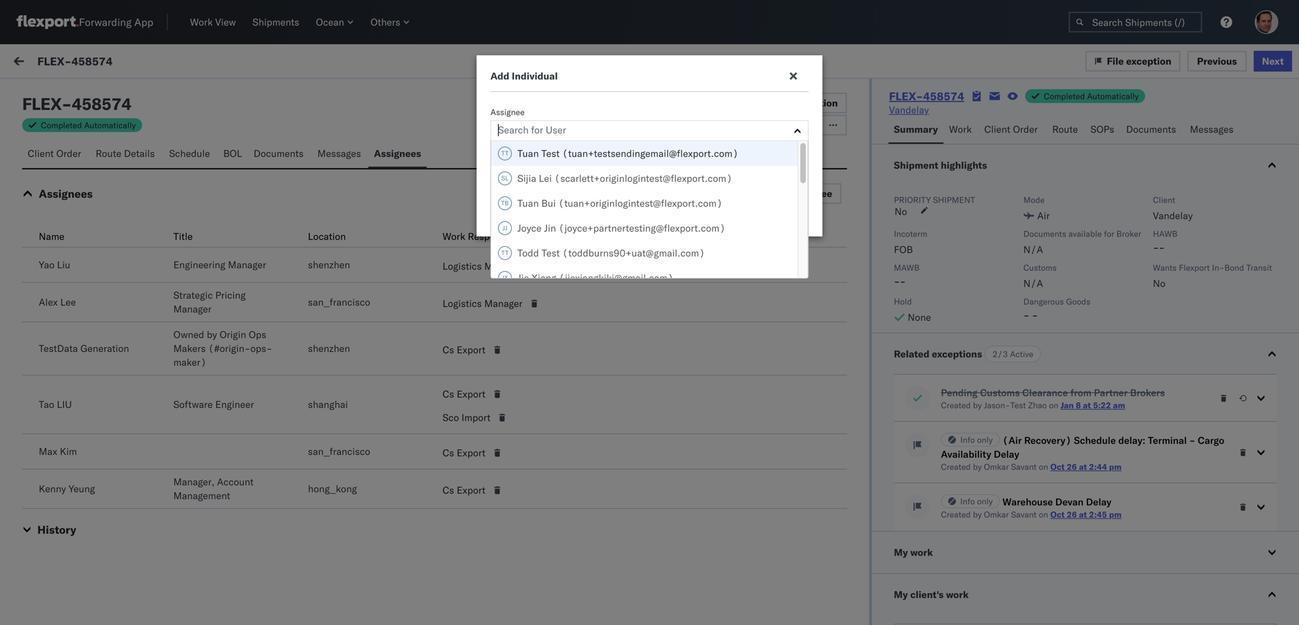 Task type: vqa. For each thing, say whether or not it's contained in the screenshot.


Task type: describe. For each thing, give the bounding box(es) containing it.
by for created by omkar savant on oct 26 at 2:45 pm
[[973, 509, 982, 520]]

schedule inside button
[[169, 147, 210, 159]]

1 horizontal spatial client order button
[[979, 117, 1047, 144]]

2 export from the top
[[457, 388, 485, 400]]

pm for delay
[[1109, 509, 1122, 520]]

work for work view
[[190, 16, 213, 28]]

search for user
[[498, 124, 566, 136]]

route for route details
[[96, 147, 121, 159]]

pending customs clearance from partner brokers created by jason-test zhao on jan 8 at 5:22 am
[[941, 387, 1165, 411]]

transit
[[1246, 262, 1272, 273]]

bol button
[[218, 141, 248, 168]]

1 vertical spatial assignees button
[[39, 187, 93, 201]]

previous
[[1197, 55, 1237, 67]]

todd test (toddburns90+uat@gmail.com)
[[517, 247, 705, 259]]

flex- down (tuan+originlogintest@flexport.com)
[[679, 223, 708, 235]]

work left item/shipment
[[711, 120, 729, 130]]

0 vertical spatial my
[[14, 53, 36, 72]]

resize handle column header for actions
[[1274, 116, 1291, 261]]

0 horizontal spatial messages button
[[312, 141, 368, 168]]

engineer
[[215, 398, 254, 411]]

- inside (air recovery) schedule delay: terminal - cargo availability delay
[[1189, 434, 1195, 446]]

external (0)
[[22, 88, 82, 100]]

add for add assignee
[[769, 187, 788, 200]]

previous button
[[1187, 51, 1247, 71]]

forwarding app
[[79, 16, 153, 29]]

0 vertical spatial flex-458574
[[37, 54, 113, 68]]

0 vertical spatial assignees
[[374, 147, 421, 159]]

next button
[[1254, 51, 1292, 71]]

ops-
[[250, 342, 272, 354]]

(scarlett+originlogintest@flexport.com)
[[554, 172, 732, 184]]

tb
[[501, 199, 509, 207]]

sijia
[[517, 172, 536, 184]]

customs inside pending customs clearance from partner brokers created by jason-test zhao on jan 8 at 5:22 am
[[980, 387, 1020, 399]]

2:45
[[1089, 509, 1107, 520]]

devan
[[1055, 496, 1084, 508]]

5:22
[[1093, 400, 1111, 411]]

0 horizontal spatial client order button
[[22, 141, 90, 168]]

n/a inside customs n/a
[[1023, 277, 1043, 289]]

3 cs export from the top
[[443, 447, 485, 459]]

4 export from the top
[[457, 484, 485, 496]]

import work
[[103, 57, 157, 69]]

1 export from the top
[[457, 344, 485, 356]]

1 shenzhen from the top
[[308, 259, 350, 271]]

info for warehouse devan delay
[[960, 496, 975, 507]]

0 horizontal spatial file exception
[[773, 97, 838, 109]]

internal (0) button
[[87, 82, 155, 109]]

recovery)
[[1024, 434, 1071, 446]]

info only for warehouse
[[960, 496, 993, 507]]

manager inside strategic pricing manager
[[173, 303, 212, 315]]

resize handle column header for client
[[1132, 116, 1148, 261]]

26 for recovery)
[[1067, 462, 1077, 472]]

1 horizontal spatial messages button
[[1184, 117, 1241, 144]]

resolving
[[113, 236, 152, 248]]

1 vertical spatial client order
[[28, 147, 81, 159]]

jie for jie xiong (jiexiongkiki@gmail.com)
[[517, 272, 529, 284]]

message
[[114, 120, 147, 130]]

flex- down (tuan+testsendingemail@flexport.com)
[[679, 161, 708, 173]]

schedule inside (air recovery) schedule delay: terminal - cargo availability delay
[[1074, 434, 1116, 446]]

liu
[[57, 398, 72, 411]]

1 vertical spatial delay
[[1086, 496, 1111, 508]]

history
[[37, 523, 76, 537]]

0 horizontal spatial flexport
[[185, 151, 216, 161]]

1 logistics manager from the top
[[443, 260, 522, 272]]

1 horizontal spatial flex-458574
[[889, 89, 964, 103]]

kim
[[60, 445, 77, 458]]

import work button
[[103, 57, 157, 69]]

makers
[[173, 342, 206, 354]]

joyce jin (joyce+partnertesting@flexport.com)
[[517, 222, 725, 234]]

work button
[[943, 117, 979, 144]]

at inside pending customs clearance from partner brokers created by jason-test zhao on jan 8 at 5:22 am
[[1083, 400, 1091, 411]]

title
[[173, 230, 193, 242]]

tt for todd test (toddburns90+uat@gmail.com)
[[501, 249, 509, 257]]

by for created by omkar savant on oct 26 at 2:44 pm
[[973, 462, 982, 472]]

zhao
[[1028, 400, 1047, 411]]

nov 14, 2023, 1:27 pm pst
[[226, 150, 351, 162]]

1 horizontal spatial completed automatically
[[1044, 91, 1139, 101]]

maker)
[[173, 356, 206, 368]]

alex lee
[[39, 296, 76, 308]]

my for my client's work button
[[894, 589, 908, 601]]

n/a inside documents available for broker n/a
[[1023, 243, 1043, 256]]

documents for leftmost documents button
[[254, 147, 304, 159]]

0 horizontal spatial my work
[[14, 53, 75, 72]]

bond
[[1224, 262, 1244, 273]]

messages for the rightmost messages button
[[1190, 123, 1233, 135]]

jan 8 at 5:22 am button
[[1061, 400, 1125, 411]]

external (0) button
[[17, 82, 87, 109]]

lei
[[539, 172, 552, 184]]

resize handle column header for message
[[657, 116, 673, 261]]

others
[[371, 16, 400, 28]]

delay inside (air recovery) schedule delay: terminal - cargo availability delay
[[994, 448, 1019, 460]]

2 shenzhen from the top
[[308, 342, 350, 354]]

pm for schedule
[[1109, 462, 1122, 472]]

available
[[1068, 229, 1102, 239]]

yao liu
[[39, 259, 70, 271]]

availability
[[941, 448, 991, 460]]

jj
[[503, 224, 507, 232]]

bol
[[223, 147, 242, 159]]

1 horizontal spatial import
[[461, 412, 490, 424]]

jie xiong (jiexiongkiki@gmail.com)
[[517, 272, 674, 284]]

work for work button
[[949, 123, 972, 135]]

my work button
[[872, 532, 1299, 573]]

test
[[188, 236, 205, 248]]

tao
[[39, 398, 54, 411]]

test for tuan
[[541, 147, 560, 159]]

1 horizontal spatial customs
[[1023, 262, 1057, 273]]

1 vertical spatial exception
[[793, 97, 838, 109]]

test for todd
[[541, 247, 560, 259]]

highlights
[[941, 159, 987, 171]]

customs n/a
[[1023, 262, 1057, 289]]

jin
[[544, 222, 556, 234]]

1 vertical spatial completed automatically
[[41, 120, 136, 130]]

schedule button
[[164, 141, 218, 168]]

1 horizontal spatial documents button
[[1121, 117, 1184, 144]]

route for route
[[1052, 123, 1078, 135]]

jie xiong
[[138, 150, 177, 162]]

0 horizontal spatial import
[[103, 57, 132, 69]]

incoterm
[[894, 229, 927, 239]]

0 vertical spatial exception
[[1126, 55, 1171, 67]]

tuan bui (tuan+originlogintest@flexport.com)
[[517, 197, 723, 209]]

max kim
[[39, 445, 77, 458]]

at for delay
[[1079, 509, 1087, 520]]

nov
[[226, 150, 243, 162]]

engineering
[[173, 259, 225, 271]]

summary
[[894, 123, 938, 135]]

0 horizontal spatial automatically
[[84, 120, 136, 130]]

0 vertical spatial file exception
[[1107, 55, 1171, 67]]

joyce
[[517, 222, 541, 234]]

Search Shipments (/) text field
[[1069, 12, 1202, 33]]

1 san_francisco from the top
[[308, 296, 370, 308]]

responsibility
[[468, 230, 530, 242]]

software engineer
[[173, 398, 254, 411]]

tuan for tuan bui (tuan+originlogintest@flexport.com)
[[517, 197, 539, 209]]

todd
[[517, 247, 539, 259]]

1 vertical spatial file
[[773, 97, 790, 109]]

actions
[[1155, 120, 1184, 130]]

work for work responsibility
[[443, 230, 465, 242]]

0 vertical spatial assignees button
[[368, 141, 427, 168]]

(joyce+partnertesting@flexport.com)
[[559, 222, 725, 234]]

omkar for (air recovery) schedule delay: terminal - cargo availability delay
[[984, 462, 1009, 472]]

route details
[[96, 147, 155, 159]]

shipment highlights button
[[872, 145, 1299, 186]]

manager,
[[173, 476, 215, 488]]

kenny
[[39, 483, 66, 495]]

brokers
[[1130, 387, 1165, 399]]

0 vertical spatial savant
[[460, 58, 487, 68]]

flexport. image
[[17, 15, 79, 29]]

owned
[[173, 329, 204, 341]]

2 san_francisco from the top
[[308, 445, 370, 458]]

2 logistics manager from the top
[[443, 297, 522, 310]]

documents inside documents available for broker n/a
[[1023, 229, 1066, 239]]

2 logistics from the top
[[443, 297, 482, 310]]

created for warehouse devan delay
[[941, 509, 971, 520]]

am
[[1113, 400, 1125, 411]]

dangerous
[[1023, 296, 1064, 307]]

14,
[[246, 150, 261, 162]]

yeung
[[69, 483, 95, 495]]

management
[[173, 490, 230, 502]]

details
[[124, 147, 155, 159]]

0 horizontal spatial documents button
[[248, 141, 312, 168]]

engineering manager
[[173, 259, 266, 271]]

view
[[215, 16, 236, 28]]

item/shipment
[[731, 120, 788, 130]]

2 cs from the top
[[443, 388, 454, 400]]

route details button
[[90, 141, 164, 168]]

(0) for internal (0)
[[129, 88, 147, 100]]

vandelay link
[[889, 103, 929, 117]]



Task type: locate. For each thing, give the bounding box(es) containing it.
0 vertical spatial customs
[[1023, 262, 1057, 273]]

1 horizontal spatial delay
[[1086, 496, 1111, 508]]

2 resize handle column header from the left
[[657, 116, 673, 261]]

1 vertical spatial my work
[[894, 546, 933, 559]]

only up the availability
[[977, 435, 993, 445]]

1 vertical spatial assignee
[[790, 187, 832, 200]]

jan
[[1061, 400, 1074, 411]]

assignees right pst at the left top of page
[[374, 147, 421, 159]]

0 vertical spatial info
[[960, 435, 975, 445]]

(0) inside button
[[129, 88, 147, 100]]

1 vertical spatial documents
[[254, 147, 304, 159]]

documents available for broker n/a
[[1023, 229, 1141, 256]]

sijia lei (scarlett+originlogintest@flexport.com)
[[517, 172, 732, 184]]

1 cs export from the top
[[443, 344, 485, 356]]

clearance
[[1022, 387, 1068, 399]]

client up m
[[1153, 195, 1175, 205]]

air
[[1037, 210, 1050, 222]]

schedule left bol
[[169, 147, 210, 159]]

vandelay down priority shipment
[[917, 223, 957, 235]]

mawb
[[894, 262, 920, 273]]

jie for jie xiong
[[138, 150, 150, 162]]

client order down the flex
[[28, 147, 81, 159]]

(jiexiongkiki@gmail.com)
[[559, 272, 674, 284]]

1 vertical spatial only
[[977, 496, 993, 507]]

1 created from the top
[[941, 400, 971, 411]]

flex-458574 link
[[889, 89, 964, 103]]

1 cs from the top
[[443, 344, 454, 356]]

assignees
[[374, 147, 421, 159], [39, 187, 93, 201]]

messages right "1:27"
[[317, 147, 361, 159]]

test right the todd
[[541, 247, 560, 259]]

flexport left in-
[[1179, 262, 1210, 273]]

individual
[[512, 70, 558, 82]]

client down "vandelay" link
[[918, 120, 940, 130]]

cs
[[443, 344, 454, 356], [443, 388, 454, 400], [443, 447, 454, 459], [443, 484, 454, 496]]

2:44
[[1089, 462, 1107, 472]]

my up external
[[14, 53, 36, 72]]

xiong for jie xiong (jiexiongkiki@gmail.com)
[[531, 272, 556, 284]]

completed automatically
[[1044, 91, 1139, 101], [41, 120, 136, 130]]

2 only from the top
[[977, 496, 993, 507]]

5 resize handle column header from the left
[[1274, 116, 1291, 261]]

pm right 2:45
[[1109, 509, 1122, 520]]

dangerous goods - -
[[1023, 296, 1090, 321]]

n/a
[[1023, 243, 1043, 256], [1023, 277, 1043, 289]]

1 vertical spatial assignees
[[39, 187, 93, 201]]

None field
[[498, 121, 501, 139]]

1 vertical spatial messages
[[317, 147, 361, 159]]

vandelay inside client vandelay incoterm fob
[[1153, 210, 1193, 222]]

my client's work button
[[872, 574, 1299, 616]]

1 resize handle column header from the left
[[63, 116, 80, 261]]

test left the zhao
[[1010, 400, 1026, 411]]

1 vertical spatial import
[[461, 412, 490, 424]]

documents right nov
[[254, 147, 304, 159]]

by inside pending customs clearance from partner brokers created by jason-test zhao on jan 8 at 5:22 am
[[973, 400, 982, 411]]

order for the left 'client order' button
[[56, 147, 81, 159]]

generation
[[80, 342, 129, 354]]

work
[[190, 16, 213, 28], [134, 57, 157, 69], [949, 123, 972, 135], [443, 230, 465, 242]]

work view
[[190, 16, 236, 28]]

0 vertical spatial automatically
[[1087, 91, 1139, 101]]

created by omkar savant on oct 26 at 2:45 pm
[[941, 509, 1122, 520]]

bui
[[541, 197, 556, 209]]

order for 'client order' button to the right
[[1013, 123, 1038, 135]]

add inside "button"
[[769, 187, 788, 200]]

0 horizontal spatial (0)
[[64, 88, 82, 100]]

file up item/shipment
[[773, 97, 790, 109]]

1 26 from the top
[[1067, 462, 1077, 472]]

0 horizontal spatial exception
[[793, 97, 838, 109]]

san_francisco up hong_kong
[[308, 445, 370, 458]]

0 vertical spatial schedule
[[169, 147, 210, 159]]

completed
[[1044, 91, 1085, 101], [41, 120, 82, 130]]

2 pm from the top
[[1109, 509, 1122, 520]]

tt
[[501, 149, 509, 157], [501, 249, 509, 257]]

1 tuan from the top
[[517, 147, 539, 159]]

import right sco
[[461, 412, 490, 424]]

completed up route button
[[1044, 91, 1085, 101]]

(tuan+originlogintest@flexport.com)
[[558, 197, 723, 209]]

0 vertical spatial documents
[[1126, 123, 1176, 135]]

user
[[546, 124, 566, 136]]

info down the availability
[[960, 496, 975, 507]]

my work up client's at bottom
[[894, 546, 933, 559]]

(0) right internal
[[129, 88, 147, 100]]

1 vertical spatial tuan
[[517, 197, 539, 209]]

tuan for tuan test (tuan+testsendingemail@flexport.com)
[[517, 147, 539, 159]]

0 vertical spatial oct
[[1050, 462, 1065, 472]]

info only up the availability
[[960, 435, 993, 445]]

my left client's at bottom
[[894, 589, 908, 601]]

only left warehouse
[[977, 496, 993, 507]]

for inside documents available for broker n/a
[[1104, 229, 1114, 239]]

1 horizontal spatial documents
[[1023, 229, 1066, 239]]

1 vertical spatial add
[[769, 187, 788, 200]]

vandelay up summary
[[889, 104, 929, 116]]

0 vertical spatial for
[[531, 124, 543, 136]]

tt for tuan test (tuan+testsendingemail@flexport.com)
[[501, 149, 509, 157]]

schedule
[[169, 147, 210, 159], [1074, 434, 1116, 446]]

1 horizontal spatial xiong
[[531, 272, 556, 284]]

1 vertical spatial test
[[541, 247, 560, 259]]

client down the flex
[[28, 147, 54, 159]]

at left 2:44
[[1079, 462, 1087, 472]]

flex- 458574 for flexport
[[679, 161, 745, 173]]

1 vertical spatial automatically
[[84, 120, 136, 130]]

work left view
[[190, 16, 213, 28]]

automatically down internal
[[84, 120, 136, 130]]

1 vertical spatial at
[[1079, 462, 1087, 472]]

mode
[[1023, 195, 1045, 205]]

m
[[1160, 224, 1167, 234]]

active
[[1010, 349, 1033, 359]]

1 info only from the top
[[960, 435, 993, 445]]

my work inside 'my work' button
[[894, 546, 933, 559]]

1 horizontal spatial jie
[[517, 272, 529, 284]]

omkar savant
[[431, 58, 487, 68]]

1 only from the top
[[977, 435, 993, 445]]

3 created from the top
[[941, 509, 971, 520]]

delay up 2:45
[[1086, 496, 1111, 508]]

flexport inside wants flexport in-bond transit no
[[1179, 262, 1210, 273]]

0 vertical spatial xiong
[[152, 150, 177, 162]]

feature
[[155, 236, 186, 248]]

0 vertical spatial pm
[[1109, 462, 1122, 472]]

4 cs export from the top
[[443, 484, 485, 496]]

add for add individual
[[490, 70, 509, 82]]

2 info from the top
[[960, 496, 975, 507]]

resize handle column header for related work item/shipment
[[894, 116, 911, 261]]

no down wants
[[1153, 277, 1165, 289]]

assignees button up the name
[[39, 187, 93, 201]]

0 horizontal spatial schedule
[[169, 147, 210, 159]]

by inside owned by origin ops makers (#origin-ops- maker)
[[207, 329, 217, 341]]

1 vertical spatial oct
[[1050, 509, 1065, 520]]

order left route button
[[1013, 123, 1038, 135]]

savant for (air recovery) schedule delay: terminal - cargo availability delay
[[1011, 462, 1037, 472]]

next
[[1262, 55, 1284, 67]]

add individual
[[490, 70, 558, 82]]

client inside client vandelay incoterm fob
[[1153, 195, 1175, 205]]

savant
[[460, 58, 487, 68], [1011, 462, 1037, 472], [1011, 509, 1037, 520]]

work right client's at bottom
[[946, 589, 969, 601]]

0 horizontal spatial assignee
[[490, 107, 525, 117]]

1 horizontal spatial file exception
[[1107, 55, 1171, 67]]

export
[[457, 344, 485, 356], [457, 388, 485, 400], [457, 447, 485, 459], [457, 484, 485, 496]]

1 vertical spatial related
[[894, 348, 929, 360]]

completed down the flex - 458574
[[41, 120, 82, 130]]

1 tt from the top
[[501, 149, 509, 157]]

xiong for jie xiong
[[152, 150, 177, 162]]

add assignee
[[769, 187, 832, 200]]

client order button down the flex
[[22, 141, 90, 168]]

no inside wants flexport in-bond transit no
[[1153, 277, 1165, 289]]

test
[[541, 147, 560, 159], [541, 247, 560, 259], [1010, 400, 1026, 411]]

for left broker
[[1104, 229, 1114, 239]]

savant for warehouse devan delay
[[1011, 509, 1037, 520]]

info only down the availability
[[960, 496, 993, 507]]

tt up sl
[[501, 149, 509, 157]]

0 horizontal spatial messages
[[317, 147, 361, 159]]

vandelay up priority shipment
[[917, 161, 957, 173]]

customs up jason-
[[980, 387, 1020, 399]]

2/3
[[992, 349, 1008, 359]]

0 vertical spatial omkar
[[431, 58, 458, 68]]

created inside pending customs clearance from partner brokers created by jason-test zhao on jan 8 at 5:22 am
[[941, 400, 971, 411]]

1 horizontal spatial completed
[[1044, 91, 1085, 101]]

flex- up external (0)
[[37, 54, 71, 68]]

vandelay up l
[[1153, 210, 1193, 222]]

jie down the todd
[[517, 272, 529, 284]]

1 flex- 458574 from the top
[[679, 161, 745, 173]]

1 info from the top
[[960, 435, 975, 445]]

omkar for warehouse devan delay
[[984, 509, 1009, 520]]

documents
[[1126, 123, 1176, 135], [254, 147, 304, 159], [1023, 229, 1066, 239]]

0 horizontal spatial customs
[[980, 387, 1020, 399]]

test down user
[[541, 147, 560, 159]]

hong_kong
[[308, 483, 357, 495]]

0 vertical spatial n/a
[[1023, 243, 1043, 256]]

delay down "(air"
[[994, 448, 1019, 460]]

3 resize handle column header from the left
[[894, 116, 911, 261]]

lee
[[60, 296, 76, 308]]

on down warehouse devan delay at the right bottom of page
[[1039, 509, 1048, 520]]

import
[[103, 57, 132, 69], [461, 412, 490, 424]]

4 resize handle column header from the left
[[1132, 116, 1148, 261]]

documents for documents button to the right
[[1126, 123, 1176, 135]]

0 vertical spatial delay
[[994, 448, 1019, 460]]

customs up dangerous
[[1023, 262, 1057, 273]]

1 vertical spatial on
[[1039, 462, 1048, 472]]

list box
[[491, 141, 808, 291]]

no down the priority at right
[[895, 205, 907, 218]]

delay
[[994, 448, 1019, 460], [1086, 496, 1111, 508]]

1 oct from the top
[[1050, 462, 1065, 472]]

pst
[[334, 150, 351, 162]]

1 horizontal spatial my work
[[894, 546, 933, 559]]

route button
[[1047, 117, 1085, 144]]

1 vertical spatial my
[[894, 546, 908, 559]]

0 vertical spatial only
[[977, 435, 993, 445]]

work inside work view link
[[190, 16, 213, 28]]

assignee inside "button"
[[790, 187, 832, 200]]

san_francisco down location on the left of the page
[[308, 296, 370, 308]]

n/a up customs n/a
[[1023, 243, 1043, 256]]

work up external (0)
[[40, 53, 75, 72]]

list box containing tuan test (tuan+testsendingemail@flexport.com)
[[491, 141, 808, 291]]

from
[[1070, 387, 1091, 399]]

exception
[[1126, 55, 1171, 67], [793, 97, 838, 109]]

info up the availability
[[960, 435, 975, 445]]

None checkbox
[[22, 118, 36, 132], [22, 222, 36, 236], [22, 118, 36, 132], [22, 222, 36, 236]]

jie right "x"
[[138, 150, 150, 162]]

flexport left bol
[[185, 151, 216, 161]]

2 info only from the top
[[960, 496, 993, 507]]

0 horizontal spatial completed automatically
[[41, 120, 136, 130]]

0 vertical spatial messages
[[1190, 123, 1233, 135]]

messages right the actions
[[1190, 123, 1233, 135]]

1 horizontal spatial add
[[769, 187, 788, 200]]

info only for (air
[[960, 435, 993, 445]]

1 vertical spatial completed
[[41, 120, 82, 130]]

8
[[1076, 400, 1081, 411]]

client right work button
[[984, 123, 1010, 135]]

1 vertical spatial jie
[[517, 272, 529, 284]]

0 vertical spatial my work
[[14, 53, 75, 72]]

client order button up the 'highlights'
[[979, 117, 1047, 144]]

shenzhen up shanghai on the bottom left of page
[[308, 342, 350, 354]]

jie inside list box
[[517, 272, 529, 284]]

3 cs from the top
[[443, 447, 454, 459]]

None checkbox
[[22, 160, 36, 174]]

kenny yeung
[[39, 483, 95, 495]]

1 horizontal spatial assignee
[[790, 187, 832, 200]]

flex - 458574
[[22, 93, 131, 114]]

1 vertical spatial order
[[56, 147, 81, 159]]

1 vertical spatial file exception
[[773, 97, 838, 109]]

info for (air recovery) schedule delay: terminal - cargo availability delay
[[960, 435, 975, 445]]

ocean
[[316, 16, 344, 28]]

0 vertical spatial test
[[541, 147, 560, 159]]

shenzhen down location on the left of the page
[[308, 259, 350, 271]]

work up client's at bottom
[[910, 546, 933, 559]]

order down the flex - 458574
[[56, 147, 81, 159]]

n/a up dangerous
[[1023, 277, 1043, 289]]

work left responsibility
[[443, 230, 465, 242]]

on for devan
[[1039, 509, 1048, 520]]

automatically up sops
[[1087, 91, 1139, 101]]

1 vertical spatial tt
[[501, 249, 509, 257]]

flex- 458574 for resolving
[[679, 223, 745, 235]]

oct down recovery)
[[1050, 462, 1065, 472]]

pm right 2:44
[[1109, 462, 1122, 472]]

schedule up 2:44
[[1074, 434, 1116, 446]]

forwarding
[[79, 16, 132, 29]]

messages for left messages button
[[317, 147, 361, 159]]

by for owned by origin ops makers (#origin-ops- maker)
[[207, 329, 217, 341]]

tao liu
[[39, 398, 72, 411]]

only for warehouse
[[977, 496, 993, 507]]

tt down responsibility
[[501, 249, 509, 257]]

sl
[[501, 174, 509, 182]]

flex-458574 up summary
[[889, 89, 964, 103]]

shipment
[[894, 159, 938, 171]]

1 vertical spatial info
[[960, 496, 975, 507]]

2 created from the top
[[941, 462, 971, 472]]

1 vertical spatial pm
[[1109, 509, 1122, 520]]

1 (0) from the left
[[64, 88, 82, 100]]

liu
[[57, 259, 70, 271]]

1 vertical spatial flexport
[[1179, 262, 1210, 273]]

add
[[490, 70, 509, 82], [769, 187, 788, 200]]

priority shipment
[[894, 195, 975, 205]]

0 vertical spatial san_francisco
[[308, 296, 370, 308]]

26 for devan
[[1067, 509, 1077, 520]]

2 (0) from the left
[[129, 88, 147, 100]]

documents right sops button
[[1126, 123, 1176, 135]]

2 flex- 458574 from the top
[[679, 223, 745, 235]]

created for (air recovery) schedule delay: terminal - cargo availability delay
[[941, 462, 971, 472]]

0 vertical spatial no
[[895, 205, 907, 218]]

1 horizontal spatial order
[[1013, 123, 1038, 135]]

1 vertical spatial customs
[[980, 387, 1020, 399]]

for left user
[[531, 124, 543, 136]]

resolving feature test
[[113, 236, 205, 248]]

0 horizontal spatial for
[[531, 124, 543, 136]]

logistics
[[443, 260, 482, 272], [443, 297, 482, 310]]

my inside 'my work' button
[[894, 546, 908, 559]]

my for 'my work' button
[[894, 546, 908, 559]]

0 horizontal spatial completed
[[41, 120, 82, 130]]

0 horizontal spatial add
[[490, 70, 509, 82]]

0 vertical spatial file
[[1107, 55, 1124, 67]]

app
[[134, 16, 153, 29]]

on left jan
[[1049, 400, 1058, 411]]

0 horizontal spatial no
[[895, 205, 907, 218]]

shenzhen
[[308, 259, 350, 271], [308, 342, 350, 354]]

related exceptions
[[894, 348, 982, 360]]

external
[[22, 88, 61, 100]]

2 vertical spatial on
[[1039, 509, 1048, 520]]

wants
[[1153, 262, 1177, 273]]

my inside my client's work button
[[894, 589, 908, 601]]

0 horizontal spatial documents
[[254, 147, 304, 159]]

completed automatically down the flex - 458574
[[41, 120, 136, 130]]

2 horizontal spatial documents
[[1126, 123, 1176, 135]]

client order right work button
[[984, 123, 1038, 135]]

wants flexport in-bond transit no
[[1153, 262, 1272, 289]]

my work up external
[[14, 53, 75, 72]]

work inside work button
[[949, 123, 972, 135]]

manager, account management
[[173, 476, 254, 502]]

oct down warehouse devan delay at the right bottom of page
[[1050, 509, 1065, 520]]

0 vertical spatial client order
[[984, 123, 1038, 135]]

2 tuan from the top
[[517, 197, 539, 209]]

1 vertical spatial flex-458574
[[889, 89, 964, 103]]

client order
[[984, 123, 1038, 135], [28, 147, 81, 159]]

3 export from the top
[[457, 447, 485, 459]]

1 logistics from the top
[[443, 260, 482, 272]]

0 vertical spatial tuan
[[517, 147, 539, 159]]

assignees button right pst at the left top of page
[[368, 141, 427, 168]]

my up the my client's work
[[894, 546, 908, 559]]

tuan left bui
[[517, 197, 539, 209]]

at for schedule
[[1079, 462, 1087, 472]]

related up (tuan+testsendingemail@flexport.com)
[[680, 120, 709, 130]]

0 horizontal spatial route
[[96, 147, 121, 159]]

1 pm from the top
[[1109, 462, 1122, 472]]

on down recovery)
[[1039, 462, 1048, 472]]

1 vertical spatial savant
[[1011, 462, 1037, 472]]

import up the 'internal (0)'
[[103, 57, 132, 69]]

0 vertical spatial jie
[[138, 150, 150, 162]]

1 vertical spatial n/a
[[1023, 277, 1043, 289]]

documents down air
[[1023, 229, 1066, 239]]

1 vertical spatial created
[[941, 462, 971, 472]]

on for recovery)
[[1039, 462, 1048, 472]]

messages button right 2023,
[[312, 141, 368, 168]]

work up the 'highlights'
[[949, 123, 972, 135]]

26 down (air recovery) schedule delay: terminal - cargo availability delay
[[1067, 462, 1077, 472]]

2 vertical spatial at
[[1079, 509, 1087, 520]]

(0) right external
[[64, 88, 82, 100]]

created by omkar savant on oct 26 at 2:44 pm
[[941, 462, 1122, 472]]

1 horizontal spatial (0)
[[129, 88, 147, 100]]

(0) inside button
[[64, 88, 82, 100]]

2 n/a from the top
[[1023, 277, 1043, 289]]

delay:
[[1118, 434, 1145, 446]]

resize handle column header
[[63, 116, 80, 261], [657, 116, 673, 261], [894, 116, 911, 261], [1132, 116, 1148, 261], [1274, 116, 1291, 261]]

documents button right sops
[[1121, 117, 1184, 144]]

0 horizontal spatial client order
[[28, 147, 81, 159]]

2023,
[[264, 150, 291, 162]]

work view link
[[184, 13, 241, 31]]

0 horizontal spatial file
[[773, 97, 790, 109]]

only for (air
[[977, 435, 993, 445]]

oct for recovery)
[[1050, 462, 1065, 472]]

oct
[[1050, 462, 1065, 472], [1050, 509, 1065, 520]]

documents button left the pm
[[248, 141, 312, 168]]

0 horizontal spatial assignees
[[39, 187, 93, 201]]

4 cs from the top
[[443, 484, 454, 496]]

0 vertical spatial completed automatically
[[1044, 91, 1139, 101]]

2 tt from the top
[[501, 249, 509, 257]]

completed automatically up sops
[[1044, 91, 1139, 101]]

flex- up summary
[[889, 89, 923, 103]]

26 down devan on the bottom of page
[[1067, 509, 1077, 520]]

file exception up item/shipment
[[773, 97, 838, 109]]

related for related work item/shipment
[[680, 120, 709, 130]]

logistics manager
[[443, 260, 522, 272], [443, 297, 522, 310]]

2 cs export from the top
[[443, 388, 485, 400]]

(0) for external (0)
[[64, 88, 82, 100]]

route
[[1052, 123, 1078, 135], [96, 147, 121, 159]]

1 horizontal spatial route
[[1052, 123, 1078, 135]]

work
[[40, 53, 75, 72], [711, 120, 729, 130], [910, 546, 933, 559], [946, 589, 969, 601]]

0 vertical spatial assignee
[[490, 107, 525, 117]]

1 vertical spatial logistics manager
[[443, 297, 522, 310]]

1 vertical spatial for
[[1104, 229, 1114, 239]]

2 vertical spatial omkar
[[984, 509, 1009, 520]]

test inside pending customs clearance from partner brokers created by jason-test zhao on jan 8 at 5:22 am
[[1010, 400, 1026, 411]]

documents button
[[1121, 117, 1184, 144], [248, 141, 312, 168]]

assignees up the name
[[39, 187, 93, 201]]

on inside pending customs clearance from partner brokers created by jason-test zhao on jan 8 at 5:22 am
[[1049, 400, 1058, 411]]

0 vertical spatial at
[[1083, 400, 1091, 411]]

oct for devan
[[1050, 509, 1065, 520]]

add assignee button
[[747, 183, 841, 204]]

work up the 'internal (0)'
[[134, 57, 157, 69]]

1 n/a from the top
[[1023, 243, 1043, 256]]

j
[[118, 151, 121, 160]]

2 oct from the top
[[1050, 509, 1065, 520]]

flex-458574 up external (0)
[[37, 54, 113, 68]]

2 26 from the top
[[1067, 509, 1077, 520]]

related for related exceptions
[[894, 348, 929, 360]]

1 vertical spatial xiong
[[531, 272, 556, 284]]

assignees button
[[368, 141, 427, 168], [39, 187, 93, 201]]



